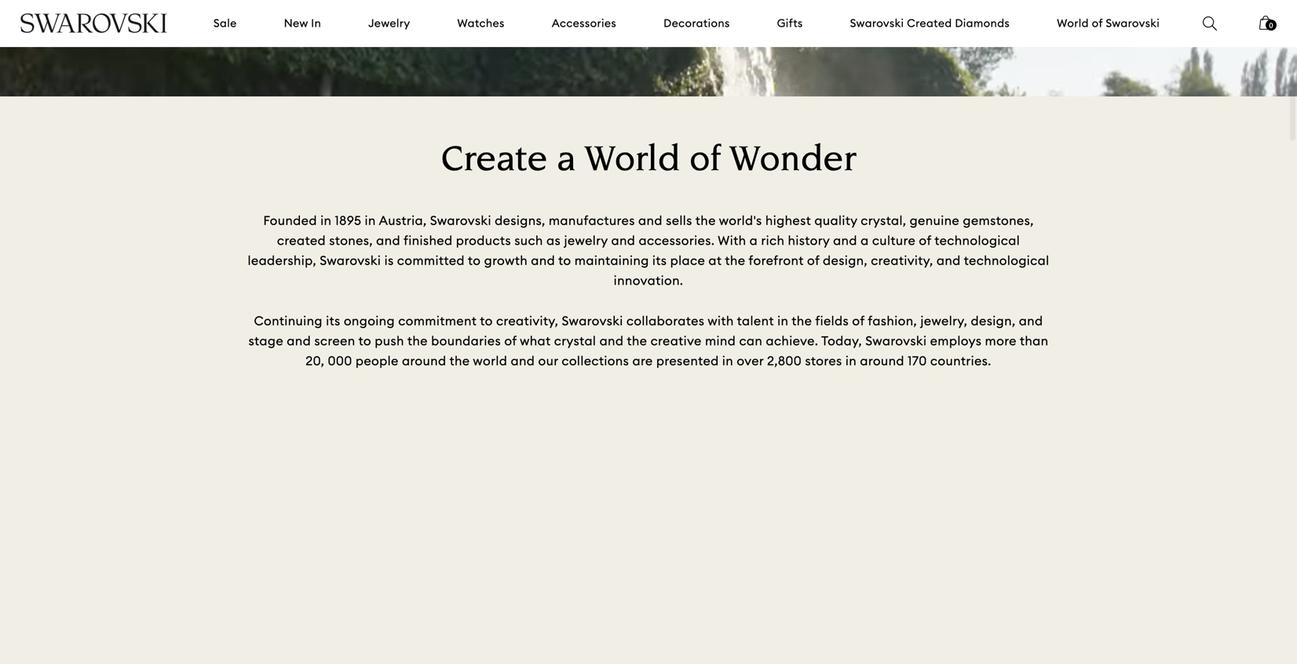 Task type: locate. For each thing, give the bounding box(es) containing it.
watches link
[[457, 16, 505, 31]]

design, up more at bottom right
[[971, 313, 1016, 329]]

swarovski
[[850, 16, 904, 30], [1106, 16, 1160, 30], [430, 213, 491, 229], [320, 253, 381, 269], [562, 313, 623, 329], [865, 333, 927, 349]]

a left rich
[[750, 233, 758, 249]]

jewelry
[[368, 16, 410, 30]]

creativity, down culture
[[871, 253, 933, 269]]

1 horizontal spatial creativity,
[[871, 253, 933, 269]]

creativity, inside continuing its ongoing commitment to creativity, swarovski collaborates with talent in the fields of fashion, jewelry, design, and stage and screen to push the boundaries of what crystal and the creative mind can achieve. today, swarovski employs more than 20, 000 people around the world and our collections are presented in over 2,800 stores in around 170 countries.
[[496, 313, 558, 329]]

manufactures
[[549, 213, 635, 229]]

our
[[538, 353, 558, 369]]

over
[[737, 353, 764, 369]]

continuing its ongoing commitment to creativity, swarovski collaborates with talent in the fields of fashion, jewelry, design, and stage and screen to push the boundaries of what crystal and the creative mind can achieve. today, swarovski employs more than 20, 000 people around the world and our collections are presented in over 2,800 stores in around 170 countries.
[[248, 313, 1049, 369]]

fields
[[815, 313, 849, 329]]

1 vertical spatial design,
[[971, 313, 1016, 329]]

creative
[[651, 333, 702, 349]]

founded
[[263, 213, 317, 229]]

growth
[[484, 253, 528, 269]]

to down products
[[468, 253, 481, 269]]

a
[[557, 143, 575, 180], [750, 233, 758, 249], [861, 233, 869, 249]]

0 vertical spatial its
[[652, 253, 667, 269]]

create
[[441, 143, 548, 180]]

1 horizontal spatial world
[[1057, 16, 1089, 30]]

and up maintaining in the top of the page
[[611, 233, 635, 249]]

swarovski created diamonds
[[850, 16, 1010, 30]]

people
[[356, 353, 399, 369]]

0 link
[[1259, 14, 1277, 41]]

as
[[546, 233, 561, 249]]

swarovski image
[[20, 13, 168, 33]]

20,
[[306, 353, 324, 369]]

the up are
[[627, 333, 647, 349]]

world
[[1057, 16, 1089, 30], [585, 143, 680, 180]]

such
[[514, 233, 543, 249]]

2,800
[[767, 353, 802, 369]]

accessories.
[[639, 233, 715, 249]]

and up is
[[376, 233, 400, 249]]

creativity, up what
[[496, 313, 558, 329]]

employs
[[930, 333, 982, 349]]

is
[[384, 253, 394, 269]]

0 vertical spatial world
[[1057, 16, 1089, 30]]

and down quality
[[833, 233, 857, 249]]

world's
[[719, 213, 762, 229]]

of
[[1092, 16, 1103, 30], [689, 143, 720, 180], [919, 233, 931, 249], [807, 253, 820, 269], [852, 313, 865, 329], [504, 333, 517, 349]]

decorations link
[[664, 16, 730, 31]]

1 horizontal spatial around
[[860, 353, 904, 369]]

its up innovation.
[[652, 253, 667, 269]]

1 vertical spatial world
[[585, 143, 680, 180]]

what
[[520, 333, 551, 349]]

commitment
[[398, 313, 477, 329]]

0 horizontal spatial world
[[585, 143, 680, 180]]

more
[[985, 333, 1017, 349]]

to down ongoing
[[358, 333, 371, 349]]

world of swarovski
[[1057, 16, 1160, 30]]

around down push
[[402, 353, 446, 369]]

design, inside founded in 1895 in austria, swarovski designs, manufactures and sells the world's highest quality crystal, genuine gemstones, created stones, and finished products such as jewelry and accessories. with a rich history and a culture of technological leadership, swarovski is committed to growth and to maintaining its place at the forefront of design, creativity, and technological innovation.
[[823, 253, 868, 269]]

jewelry
[[564, 233, 608, 249]]

created
[[277, 233, 326, 249]]

around
[[402, 353, 446, 369], [860, 353, 904, 369]]

creativity, inside founded in 1895 in austria, swarovski designs, manufactures and sells the world's highest quality crystal, genuine gemstones, created stones, and finished products such as jewelry and accessories. with a rich history and a culture of technological leadership, swarovski is committed to growth and to maintaining its place at the forefront of design, creativity, and technological innovation.
[[871, 253, 933, 269]]

forefront
[[749, 253, 804, 269]]

the
[[695, 213, 716, 229], [725, 253, 745, 269], [792, 313, 812, 329], [407, 333, 428, 349], [627, 333, 647, 349], [449, 353, 470, 369]]

1 vertical spatial its
[[326, 313, 340, 329]]

accessories
[[552, 16, 616, 30]]

products
[[456, 233, 511, 249]]

ongoing
[[344, 313, 395, 329]]

its up the screen
[[326, 313, 340, 329]]

0 vertical spatial creativity,
[[871, 253, 933, 269]]

1 horizontal spatial its
[[652, 253, 667, 269]]

committed
[[397, 253, 465, 269]]

0 horizontal spatial around
[[402, 353, 446, 369]]

in left 1895
[[320, 213, 332, 229]]

1 vertical spatial creativity,
[[496, 313, 558, 329]]

creativity,
[[871, 253, 933, 269], [496, 313, 558, 329]]

highest
[[765, 213, 811, 229]]

design,
[[823, 253, 868, 269], [971, 313, 1016, 329]]

to
[[468, 253, 481, 269], [558, 253, 571, 269], [480, 313, 493, 329], [358, 333, 371, 349]]

0 horizontal spatial its
[[326, 313, 340, 329]]

0 vertical spatial design,
[[823, 253, 868, 269]]

1 horizontal spatial a
[[750, 233, 758, 249]]

around left 170
[[860, 353, 904, 369]]

jewelry,
[[920, 313, 967, 329]]

finished
[[404, 233, 453, 249]]

and down what
[[511, 353, 535, 369]]

swarovski up "crystal"
[[562, 313, 623, 329]]

a up the "manufactures" at the top
[[557, 143, 575, 180]]

in right 1895
[[365, 213, 376, 229]]

swarovski inside 'link'
[[1106, 16, 1160, 30]]

0 horizontal spatial design,
[[823, 253, 868, 269]]

0 horizontal spatial creativity,
[[496, 313, 558, 329]]

of inside 'link'
[[1092, 16, 1103, 30]]

1 horizontal spatial design,
[[971, 313, 1016, 329]]

new
[[284, 16, 308, 30]]

jewelry link
[[368, 16, 410, 31]]

new in
[[284, 16, 321, 30]]

a down crystal,
[[861, 233, 869, 249]]

in down mind
[[722, 353, 733, 369]]

design, down quality
[[823, 253, 868, 269]]

in
[[320, 213, 332, 229], [365, 213, 376, 229], [777, 313, 788, 329], [722, 353, 733, 369], [845, 353, 857, 369]]

can
[[739, 333, 763, 349]]

170
[[908, 353, 927, 369]]

crystal,
[[861, 213, 906, 229]]

search image image
[[1203, 16, 1217, 31]]

and down as
[[531, 253, 555, 269]]

innovation.
[[614, 273, 683, 289]]

designs,
[[495, 213, 545, 229]]

quality
[[814, 213, 857, 229]]

world of swarovski link
[[1057, 16, 1160, 31]]

swarovski left search image
[[1106, 16, 1160, 30]]

decorations
[[664, 16, 730, 30]]

1 vertical spatial technological
[[964, 253, 1049, 269]]



Task type: vqa. For each thing, say whether or not it's contained in the screenshot.
2nd The Rhodium from the left
no



Task type: describe. For each thing, give the bounding box(es) containing it.
sale link
[[213, 16, 237, 31]]

watches
[[457, 16, 505, 30]]

at
[[708, 253, 722, 269]]

0
[[1269, 21, 1273, 29]]

push
[[375, 333, 404, 349]]

the right push
[[407, 333, 428, 349]]

talent
[[737, 313, 774, 329]]

000
[[328, 353, 352, 369]]

the up achieve. at the bottom of the page
[[792, 313, 812, 329]]

history
[[788, 233, 830, 249]]

stores
[[805, 353, 842, 369]]

0 vertical spatial technological
[[934, 233, 1020, 249]]

genuine
[[910, 213, 960, 229]]

countries.
[[930, 353, 991, 369]]

create a world of  wonder
[[441, 143, 856, 180]]

world
[[473, 353, 507, 369]]

its inside founded in 1895 in austria, swarovski designs, manufactures and sells the world's highest quality crystal, genuine gemstones, created stones, and finished products such as jewelry and accessories. with a rich history and a culture of technological leadership, swarovski is committed to growth and to maintaining its place at the forefront of design, creativity, and technological innovation.
[[652, 253, 667, 269]]

than
[[1020, 333, 1049, 349]]

founded in 1895 in austria, swarovski designs, manufactures and sells the world's highest quality crystal, genuine gemstones, created stones, and finished products such as jewelry and accessories. with a rich history and a culture of technological leadership, swarovski is committed to growth and to maintaining its place at the forefront of design, creativity, and technological innovation.
[[248, 213, 1049, 289]]

swarovski down stones,
[[320, 253, 381, 269]]

continuing
[[254, 313, 323, 329]]

screen
[[314, 333, 355, 349]]

to up boundaries
[[480, 313, 493, 329]]

stones,
[[329, 233, 373, 249]]

the right 'sells' at the top right of the page
[[695, 213, 716, 229]]

with
[[718, 233, 746, 249]]

stage
[[248, 333, 283, 349]]

and down the continuing
[[287, 333, 311, 349]]

achieve.
[[766, 333, 818, 349]]

gifts link
[[777, 16, 803, 31]]

gifts
[[777, 16, 803, 30]]

the down boundaries
[[449, 353, 470, 369]]

swarovski created diamonds link
[[850, 16, 1010, 31]]

2 horizontal spatial a
[[861, 233, 869, 249]]

swarovski down fashion,
[[865, 333, 927, 349]]

culture
[[872, 233, 916, 249]]

today,
[[821, 333, 862, 349]]

in up achieve. at the bottom of the page
[[777, 313, 788, 329]]

its inside continuing its ongoing commitment to creativity, swarovski collaborates with talent in the fields of fashion, jewelry, design, and stage and screen to push the boundaries of what crystal and the creative mind can achieve. today, swarovski employs more than 20, 000 people around the world and our collections are presented in over 2,800 stores in around 170 countries.
[[326, 313, 340, 329]]

swarovski up products
[[430, 213, 491, 229]]

and up than
[[1019, 313, 1043, 329]]

leadership,
[[248, 253, 316, 269]]

wonder
[[729, 143, 856, 180]]

1 around from the left
[[402, 353, 446, 369]]

and left 'sells' at the top right of the page
[[638, 213, 663, 229]]

world inside 'link'
[[1057, 16, 1089, 30]]

presented
[[656, 353, 719, 369]]

sale
[[213, 16, 237, 30]]

1895
[[335, 213, 361, 229]]

design, inside continuing its ongoing commitment to creativity, swarovski collaborates with talent in the fields of fashion, jewelry, design, and stage and screen to push the boundaries of what crystal and the creative mind can achieve. today, swarovski employs more than 20, 000 people around the world and our collections are presented in over 2,800 stores in around 170 countries.
[[971, 313, 1016, 329]]

with
[[708, 313, 734, 329]]

0 horizontal spatial a
[[557, 143, 575, 180]]

in down today,
[[845, 353, 857, 369]]

2 around from the left
[[860, 353, 904, 369]]

collaborates
[[626, 313, 705, 329]]

collections
[[562, 353, 629, 369]]

boundaries
[[431, 333, 501, 349]]

new in link
[[284, 16, 321, 31]]

in
[[311, 16, 321, 30]]

gemstones,
[[963, 213, 1034, 229]]

are
[[632, 353, 653, 369]]

mind
[[705, 333, 736, 349]]

crystal
[[554, 333, 596, 349]]

sells
[[666, 213, 692, 229]]

fashion,
[[868, 313, 917, 329]]

diamonds
[[955, 16, 1010, 30]]

maintaining
[[575, 253, 649, 269]]

and up collections
[[599, 333, 624, 349]]

place
[[670, 253, 705, 269]]

rich
[[761, 233, 785, 249]]

accessories link
[[552, 16, 616, 31]]

the right at
[[725, 253, 745, 269]]

and down genuine
[[937, 253, 961, 269]]

swarovski left created
[[850, 16, 904, 30]]

created
[[907, 16, 952, 30]]

to down as
[[558, 253, 571, 269]]

cart-mobile image image
[[1259, 16, 1272, 30]]

austria,
[[379, 213, 427, 229]]



